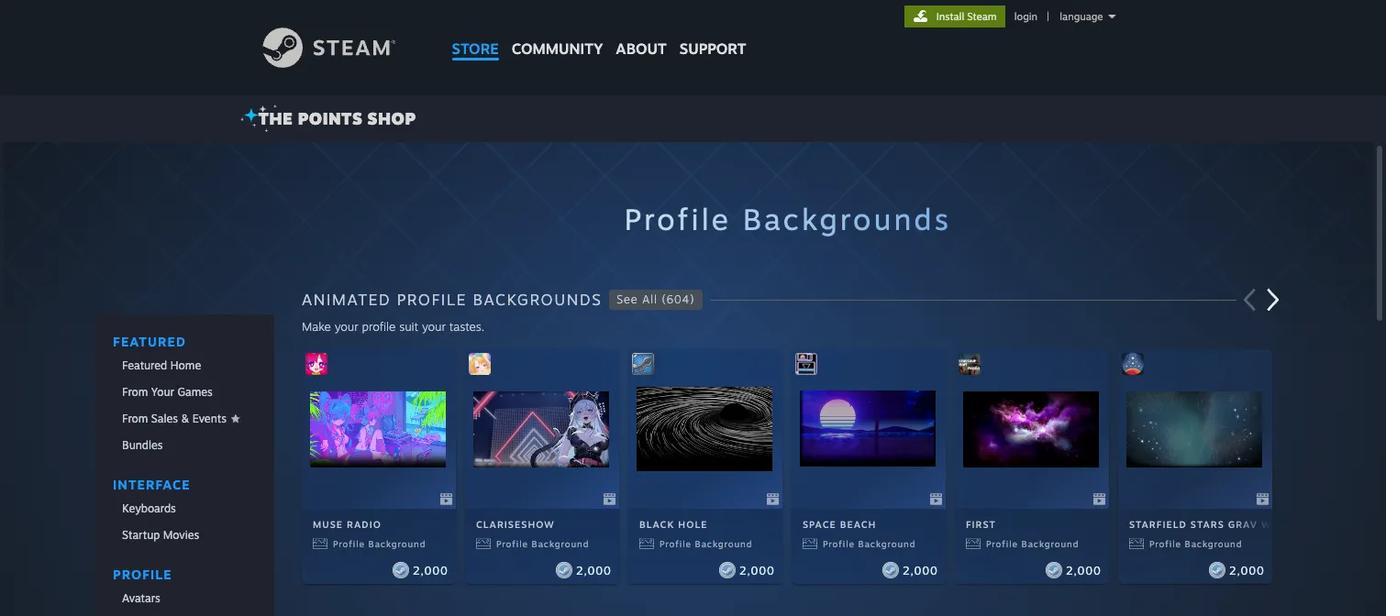 Task type: vqa. For each thing, say whether or not it's contained in the screenshot.
bottom a
no



Task type: locate. For each thing, give the bounding box(es) containing it.
profile background down beach
[[823, 539, 916, 550]]

4 profile background from the left
[[823, 539, 916, 550]]

1 profile background from the left
[[333, 539, 426, 550]]

install steam
[[937, 10, 997, 23]]

background for black hole
[[695, 539, 753, 550]]

shop
[[368, 108, 416, 128]]

miss neko 3 image
[[469, 353, 491, 375]]

starfield
[[1130, 519, 1187, 530]]

from for from your games
[[122, 385, 148, 399]]

1 2,000 from the left
[[413, 564, 449, 578]]

backgrounds
[[743, 201, 952, 238], [473, 290, 602, 309]]

profile for space beach
[[823, 539, 855, 550]]

bundles
[[122, 439, 163, 452]]

2 your from the left
[[422, 319, 446, 334]]

profile for starfield stars grav wave
[[1150, 539, 1182, 550]]

featured home link
[[95, 353, 274, 378]]

2,000 for starfield stars grav wave
[[1230, 564, 1265, 578]]

muse dash image
[[305, 353, 328, 375]]

profile down starfield
[[1150, 539, 1182, 550]]

starfield image
[[1122, 353, 1144, 375]]

startup movies
[[122, 529, 199, 542]]

see all (604)
[[617, 293, 695, 307]]

1 vertical spatial backgrounds
[[473, 290, 602, 309]]

1 horizontal spatial backgrounds
[[743, 201, 952, 238]]

1 horizontal spatial your
[[422, 319, 446, 334]]

from inside from sales & events link
[[122, 412, 148, 426]]

store
[[452, 39, 499, 58]]

1 vertical spatial from
[[122, 412, 148, 426]]

background for starfield stars grav wave
[[1185, 539, 1243, 550]]

2 profile background from the left
[[496, 539, 590, 550]]

startup movies link
[[95, 523, 274, 548]]

0 vertical spatial from
[[122, 385, 148, 399]]

6 background from the left
[[1185, 539, 1243, 550]]

1 from from the top
[[122, 385, 148, 399]]

profile
[[362, 319, 396, 334]]

profile backgrounds
[[625, 201, 952, 238]]

support link
[[673, 0, 753, 62]]

4 background from the left
[[859, 539, 916, 550]]

login | language
[[1015, 10, 1104, 23]]

store link
[[446, 0, 505, 67]]

muse
[[313, 519, 343, 530]]

profile down "space beach"
[[823, 539, 855, 550]]

from up bundles
[[122, 412, 148, 426]]

profile for clariseshow
[[496, 539, 529, 550]]

wave
[[1262, 519, 1293, 530]]

profile background for first
[[986, 539, 1080, 550]]

4 2,000 from the left
[[903, 564, 939, 578]]

from sales & events link
[[95, 407, 274, 431]]

from
[[122, 385, 148, 399], [122, 412, 148, 426]]

beach
[[840, 519, 877, 530]]

suit
[[399, 319, 419, 334]]

community
[[512, 39, 603, 58]]

3 2,000 from the left
[[740, 564, 775, 578]]

retrowave image
[[796, 353, 818, 375]]

3 background from the left
[[695, 539, 753, 550]]

starfield stars grav wave
[[1130, 519, 1293, 530]]

2,000
[[413, 564, 449, 578], [576, 564, 612, 578], [740, 564, 775, 578], [903, 564, 939, 578], [1066, 564, 1102, 578], [1230, 564, 1265, 578]]

login link
[[1011, 10, 1042, 23]]

black
[[640, 519, 675, 530]]

from sales & events
[[122, 412, 227, 426]]

bundles link
[[95, 433, 274, 458]]

from your games link
[[95, 380, 274, 405]]

your
[[335, 319, 359, 334], [422, 319, 446, 334]]

events
[[192, 412, 227, 426]]

install
[[937, 10, 965, 23]]

from left 'your'
[[122, 385, 148, 399]]

profile background for starfield stars grav wave
[[1150, 539, 1243, 550]]

from inside from your games link
[[122, 385, 148, 399]]

5 profile background from the left
[[986, 539, 1080, 550]]

profile background down radio
[[333, 539, 426, 550]]

profile down black hole in the bottom of the page
[[660, 539, 692, 550]]

background
[[369, 539, 426, 550], [532, 539, 590, 550], [695, 539, 753, 550], [859, 539, 916, 550], [1022, 539, 1080, 550], [1185, 539, 1243, 550]]

6 2,000 from the left
[[1230, 564, 1265, 578]]

your down 'animated' at the left
[[335, 319, 359, 334]]

profile background
[[333, 539, 426, 550], [496, 539, 590, 550], [660, 539, 753, 550], [823, 539, 916, 550], [986, 539, 1080, 550], [1150, 539, 1243, 550]]

2 background from the left
[[532, 539, 590, 550]]

profile background down stars on the bottom right of the page
[[1150, 539, 1243, 550]]

movies
[[163, 529, 199, 542]]

profile down first on the right
[[986, 539, 1019, 550]]

profile
[[625, 201, 732, 238], [397, 290, 467, 309], [333, 539, 365, 550], [496, 539, 529, 550], [660, 539, 692, 550], [823, 539, 855, 550], [986, 539, 1019, 550], [1150, 539, 1182, 550]]

5 2,000 from the left
[[1066, 564, 1102, 578]]

1 background from the left
[[369, 539, 426, 550]]

avatars link
[[95, 586, 274, 611]]

0 horizontal spatial your
[[335, 319, 359, 334]]

profile background down first on the right
[[986, 539, 1080, 550]]

6 profile background from the left
[[1150, 539, 1243, 550]]

your right suit
[[422, 319, 446, 334]]

the points shop link
[[240, 104, 424, 133]]

0 horizontal spatial backgrounds
[[473, 290, 602, 309]]

2 2,000 from the left
[[576, 564, 612, 578]]

keyboards link
[[95, 497, 274, 521]]

see all (604) link
[[602, 290, 703, 310]]

profile background down "clariseshow"
[[496, 539, 590, 550]]

5 background from the left
[[1022, 539, 1080, 550]]

games
[[177, 385, 213, 399]]

profile background down hole
[[660, 539, 753, 550]]

hole
[[679, 519, 708, 530]]

2 from from the top
[[122, 412, 148, 426]]

your
[[151, 385, 174, 399]]

profile down "clariseshow"
[[496, 539, 529, 550]]

radio
[[347, 519, 382, 530]]

from your games
[[122, 385, 213, 399]]

the debut collection image
[[632, 353, 654, 375]]

muse radio
[[313, 519, 382, 530]]

language
[[1060, 10, 1104, 23]]

3 profile background from the left
[[660, 539, 753, 550]]

profile down 'muse radio'
[[333, 539, 365, 550]]



Task type: describe. For each thing, give the bounding box(es) containing it.
the points shop
[[258, 108, 416, 128]]

profile background for space beach
[[823, 539, 916, 550]]

dinosaur hunt puzzle image
[[959, 353, 981, 375]]

sales
[[151, 412, 178, 426]]

support
[[680, 39, 747, 58]]

the
[[258, 108, 293, 128]]

profile for muse radio
[[333, 539, 365, 550]]

background for first
[[1022, 539, 1080, 550]]

&
[[181, 412, 189, 426]]

profile up the (604) at the top of the page
[[625, 201, 732, 238]]

see
[[617, 293, 638, 307]]

background for muse radio
[[369, 539, 426, 550]]

tastes.
[[449, 319, 485, 334]]

stars
[[1191, 519, 1225, 530]]

from for from sales & events
[[122, 412, 148, 426]]

make
[[302, 319, 331, 334]]

login
[[1015, 10, 1038, 23]]

keyboards
[[122, 502, 176, 516]]

background for space beach
[[859, 539, 916, 550]]

startup
[[122, 529, 160, 542]]

profile background for black hole
[[660, 539, 753, 550]]

2,000 for muse radio
[[413, 564, 449, 578]]

animated
[[302, 290, 391, 309]]

first
[[966, 519, 997, 530]]

all
[[643, 293, 658, 307]]

2,000 for clariseshow
[[576, 564, 612, 578]]

black hole
[[640, 519, 708, 530]]

see all (604) button
[[610, 290, 703, 310]]

clariseshow
[[476, 519, 555, 530]]

space
[[803, 519, 837, 530]]

home
[[170, 359, 201, 373]]

profile for black hole
[[660, 539, 692, 550]]

grav
[[1229, 519, 1258, 530]]

2,000 for first
[[1066, 564, 1102, 578]]

install steam link
[[905, 6, 1005, 28]]

animated profile backgrounds
[[302, 290, 602, 309]]

profile up suit
[[397, 290, 467, 309]]

0 vertical spatial backgrounds
[[743, 201, 952, 238]]

points
[[298, 108, 363, 128]]

background for clariseshow
[[532, 539, 590, 550]]

profile for first
[[986, 539, 1019, 550]]

make your profile suit your tastes.
[[302, 319, 485, 334]]

(604)
[[662, 293, 695, 307]]

featured
[[122, 359, 167, 373]]

avatars
[[122, 592, 160, 606]]

featured home
[[122, 359, 201, 373]]

|
[[1047, 10, 1050, 23]]

profile background for clariseshow
[[496, 539, 590, 550]]

1 your from the left
[[335, 319, 359, 334]]

2,000 for black hole
[[740, 564, 775, 578]]

about link
[[610, 0, 673, 62]]

community link
[[505, 0, 610, 67]]

steam
[[968, 10, 997, 23]]

space beach
[[803, 519, 877, 530]]

about
[[616, 39, 667, 58]]

2,000 for space beach
[[903, 564, 939, 578]]

profile background for muse radio
[[333, 539, 426, 550]]



